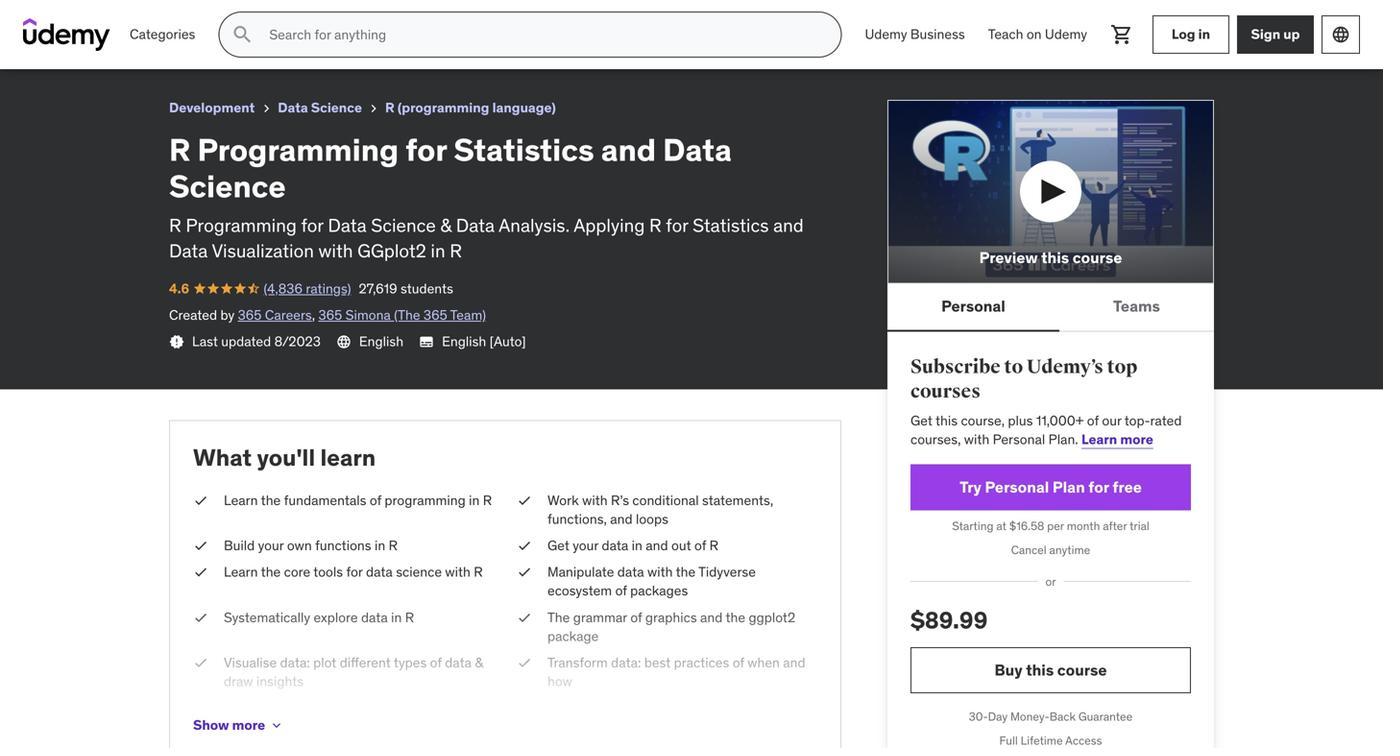 Task type: describe. For each thing, give the bounding box(es) containing it.
try personal plan for free
[[960, 478, 1143, 497]]

ggplot2
[[358, 239, 426, 263]]

of inside the grammar of graphics and the ggplot2 package
[[631, 609, 642, 626]]

the for learn the fundamentals of statistics and apply them in practice
[[585, 700, 605, 717]]

programming
[[385, 492, 466, 509]]

draw
[[224, 673, 253, 691]]

xsmall image for the
[[517, 609, 532, 627]]

top
[[1107, 355, 1138, 379]]

r programming for statistics and data science r programming for data science & data analysis. applying r for statistics and data visualization with ggplot2 in r
[[169, 130, 804, 263]]

log
[[1172, 26, 1196, 43]]

personal button
[[888, 284, 1060, 330]]

for left free
[[1089, 478, 1110, 497]]

with inside the get this course, plus 11,000+ of our top-rated courses, with personal plan.
[[965, 431, 990, 448]]

access
[[1066, 734, 1103, 749]]

out
[[672, 537, 692, 555]]

2 365 from the left
[[319, 306, 342, 324]]

preview this course
[[980, 248, 1123, 268]]

teach on udemy
[[989, 26, 1088, 43]]

xsmall image for work with r's conditional statements, functions, and loops
[[517, 491, 532, 510]]

best
[[645, 654, 671, 672]]

more for learn more
[[1121, 431, 1154, 448]]

Search for anything text field
[[266, 18, 818, 51]]

learn more
[[1082, 431, 1154, 448]]

core
[[284, 564, 311, 581]]

plot
[[313, 654, 337, 672]]

0 horizontal spatial (4,836 ratings)
[[58, 34, 146, 51]]

learn for learn the fundamentals of statistics and apply them in practice
[[548, 700, 582, 717]]

manipulate
[[548, 564, 614, 581]]

plus
[[1008, 412, 1034, 430]]

visualization
[[212, 239, 314, 263]]

fundamentals for programming
[[284, 492, 367, 509]]

for right tools
[[346, 564, 363, 581]]

[auto]
[[490, 333, 526, 350]]

on
[[1027, 26, 1042, 43]]

work
[[548, 492, 579, 509]]

full
[[1000, 734, 1018, 749]]

teams button
[[1060, 284, 1215, 330]]

and inside work with r's conditional statements, functions, and loops
[[610, 511, 633, 528]]

english for english
[[359, 333, 404, 350]]

closed captions image
[[419, 334, 434, 350]]

learn for learn the fundamentals of programming in r
[[224, 492, 258, 509]]

build
[[224, 537, 255, 555]]

package
[[548, 628, 599, 645]]

categories
[[130, 26, 195, 43]]

anytime
[[1050, 543, 1091, 558]]

3 365 from the left
[[424, 306, 448, 324]]

careers
[[265, 306, 312, 324]]

ecosystem
[[548, 583, 612, 600]]

with inside r programming for statistics and data science r programming for data science & data analysis. applying r for statistics and data visualization with ggplot2 in r
[[319, 239, 353, 263]]

for right 'udemy' image
[[134, 8, 154, 28]]

try personal plan for free link
[[911, 465, 1192, 511]]

team)
[[450, 306, 486, 324]]

1 horizontal spatial ratings)
[[306, 280, 351, 297]]

to
[[1005, 355, 1024, 379]]

back
[[1050, 710, 1076, 725]]

course inside preview this course 'button'
[[1073, 248, 1123, 268]]

in down loops
[[632, 537, 643, 555]]

plan
[[1053, 478, 1086, 497]]

with inside manipulate data with the tidyverse ecosystem of packages
[[648, 564, 673, 581]]

learn more link
[[1082, 431, 1154, 448]]

udemy inside teach on udemy 'link'
[[1045, 26, 1088, 43]]

xsmall image for build your own functions in r
[[193, 537, 209, 556]]

conditional
[[633, 492, 699, 509]]

choose a language image
[[1332, 25, 1351, 44]]

$89.99 buy this course
[[911, 606, 1108, 680]]

show more button
[[193, 707, 285, 745]]

development
[[169, 99, 255, 116]]

after
[[1103, 519, 1128, 534]]

2 vertical spatial statistics
[[693, 214, 769, 237]]

subscribe to udemy's top courses
[[911, 355, 1138, 404]]

365 careers link
[[238, 306, 312, 324]]

with inside work with r's conditional statements, functions, and loops
[[582, 492, 608, 509]]

xsmall image for manipulate data with the tidyverse ecosystem of packages
[[517, 563, 532, 582]]

grammar
[[573, 609, 627, 626]]

xsmall image for index, slice, and subset data
[[193, 699, 209, 718]]

udemy image
[[23, 18, 111, 51]]

applying
[[574, 214, 645, 237]]

for right applying
[[666, 214, 689, 237]]

in right functions
[[375, 537, 386, 555]]

business
[[911, 26, 966, 43]]

our
[[1103, 412, 1122, 430]]

get this course, plus 11,000+ of our top-rated courses, with personal plan.
[[911, 412, 1182, 448]]

sign up link
[[1238, 15, 1315, 54]]

data right subset on the bottom left
[[366, 700, 393, 717]]

learn
[[320, 444, 376, 472]]

with right science at left bottom
[[445, 564, 471, 581]]

in up types
[[391, 609, 402, 626]]

functions
[[315, 537, 372, 555]]

starting at $16.58 per month after trial cancel anytime
[[953, 519, 1150, 558]]

manipulate data with the tidyverse ecosystem of packages
[[548, 564, 756, 600]]

cancel
[[1012, 543, 1047, 558]]

trial
[[1130, 519, 1150, 534]]

for up visualization
[[301, 214, 324, 237]]

log in
[[1172, 26, 1211, 43]]

data left science at left bottom
[[366, 564, 393, 581]]

rated
[[1151, 412, 1182, 430]]

8/2023
[[274, 333, 321, 350]]

course language image
[[336, 334, 352, 350]]

11,000+
[[1037, 412, 1084, 430]]

teach
[[989, 26, 1024, 43]]

data science link
[[278, 96, 362, 120]]

log in link
[[1153, 15, 1230, 54]]

and inside the grammar of graphics and the ggplot2 package
[[701, 609, 723, 626]]

or
[[1046, 574, 1057, 589]]

data science
[[278, 99, 362, 116]]

functions,
[[548, 511, 607, 528]]

of inside visualise data: plot different types of data & draw insights
[[430, 654, 442, 672]]

shopping cart with 0 items image
[[1111, 23, 1134, 46]]

this for get
[[936, 412, 958, 430]]

& inside visualise data: plot different types of data & draw insights
[[475, 654, 483, 672]]

transform
[[548, 654, 608, 672]]

categories button
[[118, 12, 207, 58]]

and inside transform data: best practices of when and how
[[783, 654, 806, 672]]

at
[[997, 519, 1007, 534]]

0 vertical spatial 27,619
[[153, 34, 192, 51]]

in right log
[[1199, 26, 1211, 43]]

data up the manipulate
[[602, 537, 629, 555]]

of left 'programming'
[[370, 492, 382, 509]]

fundamentals for statistics
[[608, 700, 690, 717]]

sign up
[[1252, 26, 1301, 43]]

ggplot2
[[749, 609, 796, 626]]

udemy business link
[[854, 12, 977, 58]]

analysis.
[[499, 214, 570, 237]]

programming for r programming for statistics and data science r programming for data science & data analysis. applying r for statistics and data visualization with ggplot2 in r
[[197, 130, 399, 169]]

last updated 8/2023
[[192, 333, 321, 350]]

the grammar of graphics and the ggplot2 package
[[548, 609, 796, 645]]

show
[[193, 717, 229, 734]]

get for get your data in and out of r
[[548, 537, 570, 555]]

the inside manipulate data with the tidyverse ecosystem of packages
[[676, 564, 696, 581]]

show more
[[193, 717, 265, 734]]

1 horizontal spatial 27,619
[[359, 280, 397, 297]]

365 simona (the 365 team) link
[[319, 306, 486, 324]]



Task type: locate. For each thing, give the bounding box(es) containing it.
0 horizontal spatial fundamentals
[[284, 492, 367, 509]]

transform data: best practices of when and how
[[548, 654, 806, 691]]

0 horizontal spatial data:
[[280, 654, 310, 672]]

1 horizontal spatial (4,836 ratings)
[[264, 280, 351, 297]]

course inside $89.99 buy this course
[[1058, 661, 1108, 680]]

1 horizontal spatial more
[[1121, 431, 1154, 448]]

buy this course button
[[911, 648, 1192, 694]]

0 horizontal spatial 27,619 students
[[153, 34, 248, 51]]

xsmall image for last
[[169, 334, 185, 350]]

of left graphics
[[631, 609, 642, 626]]

up
[[1284, 26, 1301, 43]]

data inside visualise data: plot different types of data & draw insights
[[445, 654, 472, 672]]

updated
[[221, 333, 271, 350]]

explore
[[314, 609, 358, 626]]

0 vertical spatial (4,836 ratings)
[[58, 34, 146, 51]]

udemy
[[865, 26, 908, 43], [1045, 26, 1088, 43]]

0 horizontal spatial students
[[195, 34, 248, 51]]

1 horizontal spatial data:
[[611, 654, 641, 672]]

your for build
[[258, 537, 284, 555]]

plan.
[[1049, 431, 1079, 448]]

students
[[195, 34, 248, 51], [401, 280, 454, 297]]

1 horizontal spatial statistics
[[454, 130, 595, 169]]

personal down the plus
[[993, 431, 1046, 448]]

different
[[340, 654, 391, 672]]

month
[[1067, 519, 1101, 534]]

get down functions,
[[548, 537, 570, 555]]

data: up insights
[[280, 654, 310, 672]]

the left the core in the left bottom of the page
[[261, 564, 281, 581]]

1 365 from the left
[[238, 306, 262, 324]]

practice
[[632, 719, 680, 736]]

free
[[1113, 478, 1143, 497]]

1 horizontal spatial 4.6
[[169, 280, 189, 297]]

data right types
[[445, 654, 472, 672]]

udemy left "business" on the right of the page
[[865, 26, 908, 43]]

xsmall image for learn the core tools for data science with r
[[193, 563, 209, 582]]

english down team)
[[442, 333, 487, 350]]

learn for learn more
[[1082, 431, 1118, 448]]

1 horizontal spatial students
[[401, 280, 454, 297]]

0 vertical spatial students
[[195, 34, 248, 51]]

0 horizontal spatial 4.6
[[15, 34, 36, 51]]

0 vertical spatial programming
[[30, 8, 130, 28]]

xsmall image left the at the left
[[517, 609, 532, 627]]

0 horizontal spatial &
[[441, 214, 452, 237]]

personal inside button
[[942, 297, 1006, 316]]

udemy inside udemy business link
[[865, 26, 908, 43]]

work with r's conditional statements, functions, and loops
[[548, 492, 774, 528]]

0 horizontal spatial (4,836
[[58, 34, 97, 51]]

students up (the
[[401, 280, 454, 297]]

teams
[[1114, 297, 1161, 316]]

tab list containing personal
[[888, 284, 1215, 332]]

science
[[300, 8, 359, 28], [311, 99, 362, 116], [169, 167, 286, 206], [371, 214, 436, 237]]

0 vertical spatial personal
[[942, 297, 1006, 316]]

students down r programming for statistics and data science
[[195, 34, 248, 51]]

1 vertical spatial (4,836
[[264, 280, 303, 297]]

english
[[359, 333, 404, 350], [442, 333, 487, 350]]

ratings)
[[100, 34, 146, 51], [306, 280, 351, 297]]

365 right by
[[238, 306, 262, 324]]

&
[[441, 214, 452, 237], [475, 654, 483, 672]]

fundamentals up practice
[[608, 700, 690, 717]]

xsmall image for get your data in and out of r
[[517, 537, 532, 556]]

1 vertical spatial fundamentals
[[608, 700, 690, 717]]

27,619 students up (the
[[359, 280, 454, 297]]

0 horizontal spatial ratings)
[[100, 34, 146, 51]]

starting
[[953, 519, 994, 534]]

1 horizontal spatial your
[[573, 537, 599, 555]]

the up them
[[585, 700, 605, 717]]

0 vertical spatial 4.6
[[15, 34, 36, 51]]

of up grammar at the bottom
[[616, 583, 627, 600]]

0 horizontal spatial get
[[548, 537, 570, 555]]

the
[[261, 492, 281, 509], [261, 564, 281, 581], [676, 564, 696, 581], [726, 609, 746, 626], [585, 700, 605, 717]]

27,619 students
[[153, 34, 248, 51], [359, 280, 454, 297]]

with left the r's
[[582, 492, 608, 509]]

0 vertical spatial &
[[441, 214, 452, 237]]

1 vertical spatial ratings)
[[306, 280, 351, 297]]

xsmall image for systematically explore data in r
[[193, 609, 209, 627]]

of left statistics on the bottom of the page
[[694, 700, 705, 717]]

this right "preview"
[[1042, 248, 1070, 268]]

courses
[[911, 380, 981, 404]]

types
[[394, 654, 427, 672]]

data: inside transform data: best practices of when and how
[[611, 654, 641, 672]]

& inside r programming for statistics and data science r programming for data science & data analysis. applying r for statistics and data visualization with ggplot2 in r
[[441, 214, 452, 237]]

r (programming language)
[[385, 99, 556, 116]]

0 vertical spatial fundamentals
[[284, 492, 367, 509]]

the down out
[[676, 564, 696, 581]]

this inside $89.99 buy this course
[[1027, 661, 1054, 680]]

the down what you'll learn at the left bottom of the page
[[261, 492, 281, 509]]

loops
[[636, 511, 669, 528]]

2 data: from the left
[[611, 654, 641, 672]]

2 vertical spatial personal
[[985, 478, 1050, 497]]

per
[[1048, 519, 1065, 534]]

personal down "preview"
[[942, 297, 1006, 316]]

lifetime
[[1021, 734, 1063, 749]]

2 vertical spatial this
[[1027, 661, 1054, 680]]

statistics for r programming for statistics and data science
[[158, 8, 228, 28]]

2 english from the left
[[442, 333, 487, 350]]

(4,836 up careers
[[264, 280, 303, 297]]

2 your from the left
[[573, 537, 599, 555]]

with down course, on the right bottom of the page
[[965, 431, 990, 448]]

in inside learn the fundamentals of statistics and apply them in practice
[[618, 719, 628, 736]]

2 horizontal spatial 365
[[424, 306, 448, 324]]

of inside the get this course, plus 11,000+ of our top-rated courses, with personal plan.
[[1088, 412, 1099, 430]]

try
[[960, 478, 982, 497]]

graphics
[[646, 609, 697, 626]]

0 horizontal spatial your
[[258, 537, 284, 555]]

0 horizontal spatial 365
[[238, 306, 262, 324]]

of inside manipulate data with the tidyverse ecosystem of packages
[[616, 583, 627, 600]]

27,619
[[153, 34, 192, 51], [359, 280, 397, 297]]

english [auto]
[[442, 333, 526, 350]]

1 vertical spatial (4,836 ratings)
[[264, 280, 351, 297]]

of right types
[[430, 654, 442, 672]]

of inside transform data: best practices of when and how
[[733, 654, 745, 672]]

0 vertical spatial get
[[911, 412, 933, 430]]

$89.99
[[911, 606, 988, 635]]

of left our
[[1088, 412, 1099, 430]]

1 data: from the left
[[280, 654, 310, 672]]

personal up $16.58
[[985, 478, 1050, 497]]

subscribe
[[911, 355, 1001, 379]]

with up packages
[[648, 564, 673, 581]]

data right explore
[[361, 609, 388, 626]]

1 english from the left
[[359, 333, 404, 350]]

365
[[238, 306, 262, 324], [319, 306, 342, 324], [424, 306, 448, 324]]

learn down the build
[[224, 564, 258, 581]]

build your own functions in r
[[224, 537, 398, 555]]

27,619 down r programming for statistics and data science
[[153, 34, 192, 51]]

and inside learn the fundamentals of statistics and apply them in practice
[[766, 700, 789, 717]]

of left "when"
[[733, 654, 745, 672]]

your left own
[[258, 537, 284, 555]]

1 horizontal spatial 27,619 students
[[359, 280, 454, 297]]

2 udemy from the left
[[1045, 26, 1088, 43]]

tidyverse
[[699, 564, 756, 581]]

learn up apply at the bottom left of page
[[548, 700, 582, 717]]

apply
[[548, 719, 580, 736]]

your up the manipulate
[[573, 537, 599, 555]]

personal inside the get this course, plus 11,000+ of our top-rated courses, with personal plan.
[[993, 431, 1046, 448]]

learn the fundamentals of programming in r
[[224, 492, 492, 509]]

how
[[548, 673, 573, 691]]

0 vertical spatial 27,619 students
[[153, 34, 248, 51]]

course
[[1073, 248, 1123, 268], [1058, 661, 1108, 680]]

tab list
[[888, 284, 1215, 332]]

1 horizontal spatial 365
[[319, 306, 342, 324]]

data: inside visualise data: plot different types of data & draw insights
[[280, 654, 310, 672]]

,
[[312, 306, 315, 324]]

programming for r programming for statistics and data science
[[30, 8, 130, 28]]

insights
[[256, 673, 304, 691]]

1 vertical spatial &
[[475, 654, 483, 672]]

(4,836 ratings) down r programming for statistics and data science
[[58, 34, 146, 51]]

what you'll learn
[[193, 444, 376, 472]]

xsmall image left "visualise" on the bottom
[[193, 654, 209, 673]]

data: for visualise
[[280, 654, 310, 672]]

the left ggplot2
[[726, 609, 746, 626]]

1 vertical spatial this
[[936, 412, 958, 430]]

learn up the build
[[224, 492, 258, 509]]

27,619 students down r programming for statistics and data science
[[153, 34, 248, 51]]

0 horizontal spatial 27,619
[[153, 34, 192, 51]]

last
[[192, 333, 218, 350]]

1 vertical spatial more
[[232, 717, 265, 734]]

tools
[[314, 564, 343, 581]]

xsmall image left last
[[169, 334, 185, 350]]

0 horizontal spatial statistics
[[158, 8, 228, 28]]

fundamentals up the build your own functions in r
[[284, 492, 367, 509]]

2 vertical spatial programming
[[186, 214, 297, 237]]

(4,836 left categories dropdown button
[[58, 34, 97, 51]]

get for get this course, plus 11,000+ of our top-rated courses, with personal plan.
[[911, 412, 933, 430]]

1 udemy from the left
[[865, 26, 908, 43]]

english for english [auto]
[[442, 333, 487, 350]]

xsmall image for learn the fundamentals of statistics and apply them in practice
[[517, 699, 532, 718]]

more down top-
[[1121, 431, 1154, 448]]

0 vertical spatial more
[[1121, 431, 1154, 448]]

systematically
[[224, 609, 310, 626]]

fundamentals inside learn the fundamentals of statistics and apply them in practice
[[608, 700, 690, 717]]

your for get
[[573, 537, 599, 555]]

xsmall image
[[259, 101, 274, 116], [366, 101, 381, 116], [517, 491, 532, 510], [193, 537, 209, 556], [517, 537, 532, 556], [193, 563, 209, 582], [517, 563, 532, 582], [193, 609, 209, 627], [517, 654, 532, 673], [193, 699, 209, 718], [517, 699, 532, 718], [269, 718, 285, 734]]

0 vertical spatial this
[[1042, 248, 1070, 268]]

simona
[[346, 306, 391, 324]]

packages
[[631, 583, 688, 600]]

the inside the grammar of graphics and the ggplot2 package
[[726, 609, 746, 626]]

the for learn the fundamentals of programming in r
[[261, 492, 281, 509]]

programming
[[30, 8, 130, 28], [197, 130, 399, 169], [186, 214, 297, 237]]

teach on udemy link
[[977, 12, 1099, 58]]

with left ggplot2
[[319, 239, 353, 263]]

this
[[1042, 248, 1070, 268], [936, 412, 958, 430], [1027, 661, 1054, 680]]

0 horizontal spatial more
[[232, 717, 265, 734]]

the for learn the core tools for data science with r
[[261, 564, 281, 581]]

1 your from the left
[[258, 537, 284, 555]]

1 horizontal spatial udemy
[[1045, 26, 1088, 43]]

data: for transform
[[611, 654, 641, 672]]

by
[[221, 306, 235, 324]]

& right types
[[475, 654, 483, 672]]

1 horizontal spatial english
[[442, 333, 487, 350]]

get up the 'courses,'
[[911, 412, 933, 430]]

1 horizontal spatial &
[[475, 654, 483, 672]]

in right 'programming'
[[469, 492, 480, 509]]

ratings) up created by 365 careers , 365 simona (the 365 team)
[[306, 280, 351, 297]]

365 right ,
[[319, 306, 342, 324]]

(4,836 ratings) up ,
[[264, 280, 351, 297]]

1 vertical spatial students
[[401, 280, 454, 297]]

xsmall image inside show more button
[[269, 718, 285, 734]]

1 vertical spatial course
[[1058, 661, 1108, 680]]

in right ggplot2
[[431, 239, 446, 263]]

course up teams
[[1073, 248, 1123, 268]]

xsmall image
[[169, 334, 185, 350], [193, 491, 209, 510], [517, 609, 532, 627], [193, 654, 209, 673]]

data
[[262, 8, 297, 28], [278, 99, 308, 116], [663, 130, 732, 169], [328, 214, 367, 237], [456, 214, 495, 237], [169, 239, 208, 263]]

for
[[134, 8, 154, 28], [406, 130, 447, 169], [301, 214, 324, 237], [666, 214, 689, 237], [1089, 478, 1110, 497], [346, 564, 363, 581]]

buy
[[995, 661, 1023, 680]]

statements,
[[702, 492, 774, 509]]

0 vertical spatial course
[[1073, 248, 1123, 268]]

of right out
[[695, 537, 707, 555]]

this for preview
[[1042, 248, 1070, 268]]

2 horizontal spatial statistics
[[693, 214, 769, 237]]

in right them
[[618, 719, 628, 736]]

1 vertical spatial statistics
[[454, 130, 595, 169]]

learn the core tools for data science with r
[[224, 564, 483, 581]]

365 up closed captions icon
[[424, 306, 448, 324]]

science
[[396, 564, 442, 581]]

own
[[287, 537, 312, 555]]

fundamentals
[[284, 492, 367, 509], [608, 700, 690, 717]]

course,
[[961, 412, 1005, 430]]

1 vertical spatial personal
[[993, 431, 1046, 448]]

of inside learn the fundamentals of statistics and apply them in practice
[[694, 700, 705, 717]]

xsmall image for transform data: best practices of when and how
[[517, 654, 532, 673]]

0 horizontal spatial udemy
[[865, 26, 908, 43]]

data inside manipulate data with the tidyverse ecosystem of packages
[[618, 564, 644, 581]]

submit search image
[[231, 23, 254, 46]]

this inside 'button'
[[1042, 248, 1070, 268]]

xsmall image down what
[[193, 491, 209, 510]]

& left analysis.
[[441, 214, 452, 237]]

sign
[[1252, 26, 1281, 43]]

learn for learn the core tools for data science with r
[[224, 564, 258, 581]]

udemy right on
[[1045, 26, 1088, 43]]

statistics for r programming for statistics and data science r programming for data science & data analysis. applying r for statistics and data visualization with ggplot2 in r
[[454, 130, 595, 169]]

1 vertical spatial 4.6
[[169, 280, 189, 297]]

ratings) down r programming for statistics and data science
[[100, 34, 146, 51]]

and
[[231, 8, 259, 28], [601, 130, 656, 169], [774, 214, 804, 237], [610, 511, 633, 528], [646, 537, 669, 555], [701, 609, 723, 626], [783, 654, 806, 672], [297, 700, 319, 717], [766, 700, 789, 717]]

in inside r programming for statistics and data science r programming for data science & data analysis. applying r for statistics and data visualization with ggplot2 in r
[[431, 239, 446, 263]]

0 vertical spatial ratings)
[[100, 34, 146, 51]]

day
[[988, 710, 1008, 725]]

xsmall image for visualise
[[193, 654, 209, 673]]

30-
[[969, 710, 988, 725]]

get inside the get this course, plus 11,000+ of our top-rated courses, with personal plan.
[[911, 412, 933, 430]]

more inside button
[[232, 717, 265, 734]]

the inside learn the fundamentals of statistics and apply them in practice
[[585, 700, 605, 717]]

this inside the get this course, plus 11,000+ of our top-rated courses, with personal plan.
[[936, 412, 958, 430]]

0 vertical spatial statistics
[[158, 8, 228, 28]]

for down (programming
[[406, 130, 447, 169]]

course up back
[[1058, 661, 1108, 680]]

r
[[15, 8, 26, 28], [385, 99, 395, 116], [169, 130, 191, 169], [169, 214, 181, 237], [650, 214, 662, 237], [450, 239, 462, 263], [483, 492, 492, 509], [389, 537, 398, 555], [710, 537, 719, 555], [474, 564, 483, 581], [405, 609, 414, 626]]

xsmall image for learn
[[193, 491, 209, 510]]

more for show more
[[232, 717, 265, 734]]

more right show
[[232, 717, 265, 734]]

27,619 up simona
[[359, 280, 397, 297]]

language)
[[493, 99, 556, 116]]

systematically explore data in r
[[224, 609, 414, 626]]

0 horizontal spatial english
[[359, 333, 404, 350]]

1 vertical spatial 27,619 students
[[359, 280, 454, 297]]

udemy business
[[865, 26, 966, 43]]

this up the 'courses,'
[[936, 412, 958, 430]]

learn inside learn the fundamentals of statistics and apply them in practice
[[548, 700, 582, 717]]

what
[[193, 444, 252, 472]]

learn down our
[[1082, 431, 1118, 448]]

1 vertical spatial 27,619
[[359, 280, 397, 297]]

this right buy
[[1027, 661, 1054, 680]]

data down get your data in and out of r
[[618, 564, 644, 581]]

1 horizontal spatial (4,836
[[264, 280, 303, 297]]

1 vertical spatial programming
[[197, 130, 399, 169]]

1 vertical spatial get
[[548, 537, 570, 555]]

data: left best
[[611, 654, 641, 672]]

english down simona
[[359, 333, 404, 350]]

0 vertical spatial (4,836
[[58, 34, 97, 51]]

preview
[[980, 248, 1038, 268]]

1 horizontal spatial get
[[911, 412, 933, 430]]

1 horizontal spatial fundamentals
[[608, 700, 690, 717]]



Task type: vqa. For each thing, say whether or not it's contained in the screenshot.
What you'll learn at left bottom
yes



